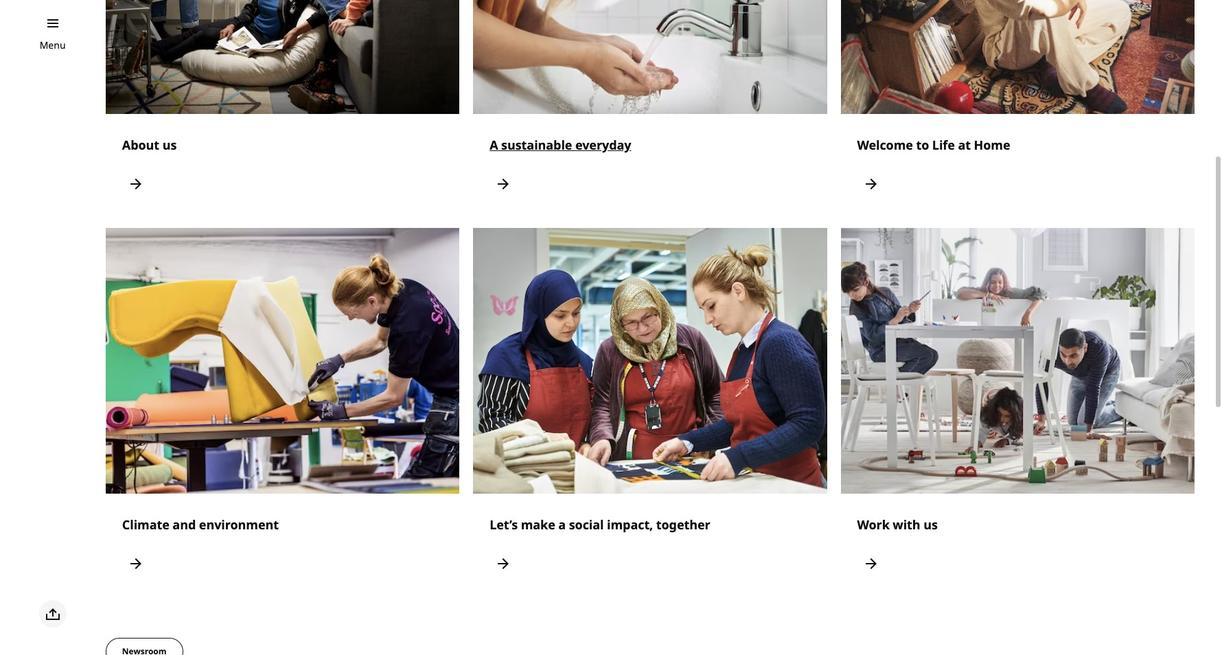Task type: locate. For each thing, give the bounding box(es) containing it.
climate and environment
[[122, 516, 279, 533]]

impact,
[[607, 516, 653, 533]]

let's
[[490, 516, 518, 533]]

us right with
[[924, 516, 938, 533]]

menu button
[[40, 38, 66, 53]]

to
[[917, 137, 930, 153]]

welcome to life at home
[[858, 137, 1011, 153]]

work with us link
[[841, 228, 1195, 594]]

a
[[559, 516, 566, 533]]

us
[[163, 137, 177, 153], [924, 516, 938, 533]]

menu
[[40, 38, 66, 52]]

climate and environment link
[[106, 228, 460, 594]]

0 vertical spatial us
[[163, 137, 177, 153]]

welcome to life at home link
[[841, 0, 1195, 215]]

make
[[521, 516, 556, 533]]

about
[[122, 137, 159, 153]]

us right about
[[163, 137, 177, 153]]

0 horizontal spatial us
[[163, 137, 177, 153]]

about us link
[[106, 0, 460, 215]]

let's make a social impact, together
[[490, 516, 711, 533]]

climate
[[122, 516, 170, 533]]

1 vertical spatial us
[[924, 516, 938, 533]]

at
[[959, 137, 971, 153]]

and
[[173, 516, 196, 533]]

1 horizontal spatial us
[[924, 516, 938, 533]]



Task type: vqa. For each thing, say whether or not it's contained in the screenshot.
Welcome to Life at Home at top
yes



Task type: describe. For each thing, give the bounding box(es) containing it.
welcome
[[858, 137, 913, 153]]

about us
[[122, 137, 177, 153]]

home
[[974, 137, 1011, 153]]

a sustainable everyday link
[[473, 0, 827, 215]]

work with us
[[858, 516, 938, 533]]

life
[[933, 137, 955, 153]]

sustainable
[[502, 137, 572, 153]]

social
[[569, 516, 604, 533]]

work
[[858, 516, 890, 533]]

together
[[657, 516, 711, 533]]

environment
[[199, 516, 279, 533]]

with
[[893, 516, 921, 533]]

let's make a social impact, together link
[[473, 228, 827, 594]]

everyday
[[576, 137, 632, 153]]

a sustainable everyday
[[490, 137, 632, 153]]

a
[[490, 137, 498, 153]]



